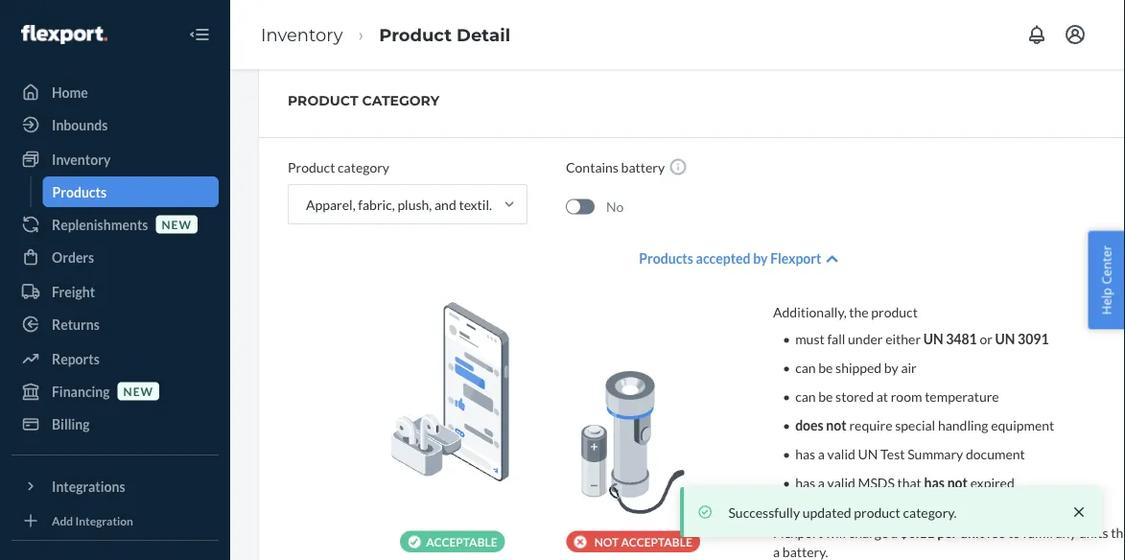 Task type: locate. For each thing, give the bounding box(es) containing it.
product up either at right
[[871, 304, 918, 320]]

un left 3481
[[923, 330, 943, 347]]

fee
[[987, 524, 1005, 540]]

has up the updated
[[795, 474, 815, 491]]

integration
[[75, 514, 133, 527]]

1 vertical spatial product
[[288, 159, 335, 175]]

new for replenishments
[[162, 217, 192, 231]]

1 horizontal spatial inventory
[[261, 24, 343, 45]]

0 vertical spatial product
[[379, 24, 452, 45]]

can up does
[[795, 388, 816, 404]]

0 vertical spatial by
[[753, 250, 768, 266]]

center
[[1098, 245, 1115, 285]]

contains
[[566, 159, 619, 175]]

1 vertical spatial by
[[884, 359, 898, 375]]

by right accepted
[[753, 250, 768, 266]]

1 vertical spatial products
[[639, 250, 693, 266]]

special
[[895, 417, 935, 433]]

1 vertical spatial new
[[123, 384, 154, 398]]

equipment
[[991, 417, 1054, 433]]

inventory link up product
[[261, 24, 343, 45]]

will
[[825, 524, 846, 540]]

document
[[966, 446, 1025, 462]]

1 horizontal spatial new
[[162, 217, 192, 231]]

1 vertical spatial not
[[947, 474, 968, 491]]

can for can be shipped by air
[[795, 359, 816, 375]]

inbounds link
[[12, 109, 219, 140]]

products for products accepted by flexport
[[639, 250, 693, 266]]

by left air on the right of the page
[[884, 359, 898, 375]]

inventory inside breadcrumbs navigation
[[261, 24, 343, 45]]

be
[[818, 359, 833, 375], [818, 388, 833, 404]]

additionally,
[[773, 304, 847, 320]]

valid down the require
[[827, 446, 855, 462]]

be down fall on the bottom of page
[[818, 359, 833, 375]]

valid for msds
[[827, 474, 855, 491]]

must fall under either un 3481 or un 3091
[[795, 330, 1049, 347]]

can down must
[[795, 359, 816, 375]]

can
[[795, 359, 816, 375], [795, 388, 816, 404]]

successfully updated product category.
[[728, 504, 957, 520]]

2 can from the top
[[795, 388, 816, 404]]

new for financing
[[123, 384, 154, 398]]

charge
[[849, 524, 888, 540]]

product inside breadcrumbs navigation
[[379, 24, 452, 45]]

0 vertical spatial product
[[871, 304, 918, 320]]

acceptable
[[426, 535, 497, 549], [621, 535, 692, 549]]

1 vertical spatial a
[[818, 474, 825, 491]]

help center button
[[1088, 231, 1125, 329]]

1 horizontal spatial products
[[639, 250, 693, 266]]

1 vertical spatial inventory link
[[12, 144, 219, 175]]

1 vertical spatial inventory
[[52, 151, 111, 167]]

products inside "link"
[[52, 184, 107, 200]]

flexport will charge a $0.11 per unit
[[773, 524, 984, 540]]

be left stored
[[818, 388, 833, 404]]

close navigation image
[[188, 23, 211, 46]]

0 vertical spatial new
[[162, 217, 192, 231]]

has for has a valid msds that has not expired
[[795, 474, 815, 491]]

0 vertical spatial can
[[795, 359, 816, 375]]

battery
[[621, 159, 665, 175]]

product for product detail
[[379, 24, 452, 45]]

valid
[[827, 446, 855, 462], [827, 474, 855, 491]]

1 horizontal spatial inventory link
[[261, 24, 343, 45]]

flexport down the updated
[[773, 524, 823, 540]]

inventory link inside breadcrumbs navigation
[[261, 24, 343, 45]]

a
[[818, 446, 825, 462], [818, 474, 825, 491], [891, 524, 898, 540]]

has down does
[[795, 446, 815, 462]]

freight link
[[12, 276, 219, 307]]

can be shipped by air
[[795, 359, 917, 375]]

be for stored
[[818, 388, 833, 404]]

1 horizontal spatial product
[[379, 24, 452, 45]]

category
[[362, 93, 439, 109]]

1 horizontal spatial acceptable
[[621, 535, 692, 549]]

0 vertical spatial a
[[818, 446, 825, 462]]

a left $0.11
[[891, 524, 898, 540]]

1 horizontal spatial un
[[923, 330, 943, 347]]

a for has a valid un test summary document
[[818, 446, 825, 462]]

add integration
[[52, 514, 133, 527]]

0 vertical spatial inventory link
[[261, 24, 343, 45]]

un left test
[[858, 446, 878, 462]]

tha
[[1111, 524, 1125, 540]]

product
[[379, 24, 452, 45], [288, 159, 335, 175]]

flexport
[[770, 250, 821, 266], [773, 524, 823, 540]]

by
[[753, 250, 768, 266], [884, 359, 898, 375]]

0 horizontal spatial product
[[288, 159, 335, 175]]

category
[[338, 159, 389, 175]]

0 vertical spatial be
[[818, 359, 833, 375]]

0 vertical spatial flexport
[[770, 250, 821, 266]]

new
[[162, 217, 192, 231], [123, 384, 154, 398]]

products up replenishments
[[52, 184, 107, 200]]

billing
[[52, 416, 90, 432]]

1 vertical spatial valid
[[827, 474, 855, 491]]

test
[[881, 446, 905, 462]]

0 horizontal spatial new
[[123, 384, 154, 398]]

0 horizontal spatial by
[[753, 250, 768, 266]]

a down does
[[818, 446, 825, 462]]

0 horizontal spatial acceptable
[[426, 535, 497, 549]]

orders
[[52, 249, 94, 265]]

0 horizontal spatial inventory
[[52, 151, 111, 167]]

and
[[434, 196, 456, 212]]

un right or
[[995, 330, 1015, 347]]

un
[[923, 330, 943, 347], [995, 330, 1015, 347], [858, 446, 878, 462]]

0 horizontal spatial products
[[52, 184, 107, 200]]

1 can from the top
[[795, 359, 816, 375]]

not
[[826, 417, 847, 433], [947, 474, 968, 491]]

inventory
[[261, 24, 343, 45], [52, 151, 111, 167]]

inventory up product
[[261, 24, 343, 45]]

valid for un
[[827, 446, 855, 462]]

2 be from the top
[[818, 388, 833, 404]]

must
[[795, 330, 825, 347]]

2 valid from the top
[[827, 474, 855, 491]]

1 vertical spatial be
[[818, 388, 833, 404]]

products
[[52, 184, 107, 200], [639, 250, 693, 266]]

3481
[[946, 330, 977, 347]]

under
[[848, 330, 883, 347]]

inventory link
[[261, 24, 343, 45], [12, 144, 219, 175]]

billing link
[[12, 409, 219, 439]]

1 valid from the top
[[827, 446, 855, 462]]

chevron up image
[[826, 252, 838, 266]]

new down products "link"
[[162, 217, 192, 231]]

summary
[[907, 446, 963, 462]]

0 vertical spatial not
[[826, 417, 847, 433]]

new down reports link
[[123, 384, 154, 398]]

to
[[1008, 524, 1020, 540]]

valid up successfully updated product category.
[[827, 474, 855, 491]]

products left accepted
[[639, 250, 693, 266]]

a up the updated
[[818, 474, 825, 491]]

textiles
[[459, 196, 502, 212]]

product
[[871, 304, 918, 320], [854, 504, 900, 520]]

integrations
[[52, 478, 125, 494]]

0 vertical spatial inventory
[[261, 24, 343, 45]]

has
[[795, 446, 815, 462], [795, 474, 815, 491], [924, 474, 945, 491]]

has for has a valid un test summary document
[[795, 446, 815, 462]]

0 vertical spatial valid
[[827, 446, 855, 462]]

product up apparel,
[[288, 159, 335, 175]]

can for can be stored at room temperature
[[795, 388, 816, 404]]

either
[[885, 330, 921, 347]]

be for shipped
[[818, 359, 833, 375]]

temperature
[[925, 388, 999, 404]]

accepted
[[696, 250, 751, 266]]

1 vertical spatial can
[[795, 388, 816, 404]]

1 vertical spatial product
[[854, 504, 900, 520]]

close toast image
[[1069, 503, 1089, 522]]

flexport left chevron up image
[[770, 250, 821, 266]]

inventory link down "inbounds" link
[[12, 144, 219, 175]]

product up flexport will charge a $0.11 per unit
[[854, 504, 900, 520]]

or
[[980, 330, 993, 347]]

shipped
[[835, 359, 882, 375]]

1 be from the top
[[818, 359, 833, 375]]

inventory down inbounds at the top of the page
[[52, 151, 111, 167]]

successfully
[[728, 504, 800, 520]]

1 horizontal spatial not
[[947, 474, 968, 491]]

2 horizontal spatial un
[[995, 330, 1015, 347]]

$0.11
[[900, 524, 935, 540]]

not left expired
[[947, 474, 968, 491]]

not right does
[[826, 417, 847, 433]]

0 vertical spatial products
[[52, 184, 107, 200]]

product up category
[[379, 24, 452, 45]]



Task type: describe. For each thing, give the bounding box(es) containing it.
product category
[[288, 159, 389, 175]]

not
[[594, 535, 619, 549]]

1 acceptable from the left
[[426, 535, 497, 549]]

room
[[891, 388, 922, 404]]

product for product category
[[288, 159, 335, 175]]

has a valid msds that has not expired
[[795, 474, 1015, 491]]

orders link
[[12, 242, 219, 272]]

add integration link
[[12, 509, 219, 532]]

product detail
[[379, 24, 510, 45]]

contains battery
[[566, 159, 665, 175]]

expired
[[970, 474, 1015, 491]]

does not require special handling equipment
[[795, 417, 1054, 433]]

0 horizontal spatial un
[[858, 446, 878, 462]]

financing
[[52, 383, 110, 399]]

additionally, the product
[[773, 304, 918, 320]]

detail
[[457, 24, 510, 45]]

add
[[52, 514, 73, 527]]

products accepted by flexport
[[639, 250, 821, 266]]

category.
[[903, 504, 957, 520]]

flexport logo image
[[21, 25, 107, 44]]

product
[[288, 93, 358, 109]]

unit
[[960, 524, 984, 540]]

at
[[876, 388, 888, 404]]

open account menu image
[[1064, 23, 1087, 46]]

fall
[[827, 330, 845, 347]]

fabric,
[[358, 196, 395, 212]]

product detail link
[[379, 24, 510, 45]]

product for updated
[[854, 504, 900, 520]]

fulfill
[[1023, 524, 1053, 540]]

product category
[[288, 93, 439, 109]]

open notifications image
[[1025, 23, 1048, 46]]

returns
[[52, 316, 100, 332]]

updated
[[803, 504, 851, 520]]

home
[[52, 84, 88, 100]]

help
[[1098, 288, 1115, 315]]

0 horizontal spatial not
[[826, 417, 847, 433]]

0 horizontal spatial inventory link
[[12, 144, 219, 175]]

per
[[937, 524, 957, 540]]

breadcrumbs navigation
[[246, 7, 526, 62]]

air
[[901, 359, 917, 375]]

the
[[849, 304, 869, 320]]

does
[[795, 417, 824, 433]]

home link
[[12, 77, 219, 107]]

1 horizontal spatial by
[[884, 359, 898, 375]]

can be stored at room temperature
[[795, 388, 999, 404]]

products link
[[43, 176, 219, 207]]

help center
[[1098, 245, 1115, 315]]

inbounds
[[52, 117, 108, 133]]

reports link
[[12, 343, 219, 374]]

freight
[[52, 283, 95, 300]]

handling
[[938, 417, 988, 433]]

product for the
[[871, 304, 918, 320]]

has a valid un test summary document
[[795, 446, 1025, 462]]

has right that
[[924, 474, 945, 491]]

not acceptable
[[594, 535, 692, 549]]

integrations button
[[12, 471, 219, 502]]

3091
[[1018, 330, 1049, 347]]

1 vertical spatial flexport
[[773, 524, 823, 540]]

any
[[1056, 524, 1076, 540]]

that
[[897, 474, 922, 491]]

products for products
[[52, 184, 107, 200]]

stored
[[835, 388, 874, 404]]

units
[[1079, 524, 1108, 540]]

msds
[[858, 474, 895, 491]]

replenishments
[[52, 216, 148, 233]]

returns link
[[12, 309, 219, 340]]

fee to fulfill any units tha
[[773, 524, 1125, 560]]

no
[[606, 199, 624, 215]]

reports
[[52, 351, 100, 367]]

a for has a valid msds that has not expired
[[818, 474, 825, 491]]

apparel, fabric, plush, and textiles
[[306, 196, 502, 212]]

2 vertical spatial a
[[891, 524, 898, 540]]

2 acceptable from the left
[[621, 535, 692, 549]]

require
[[849, 417, 893, 433]]

plush,
[[397, 196, 432, 212]]

apparel,
[[306, 196, 355, 212]]



Task type: vqa. For each thing, say whether or not it's contained in the screenshot.
the DTC
no



